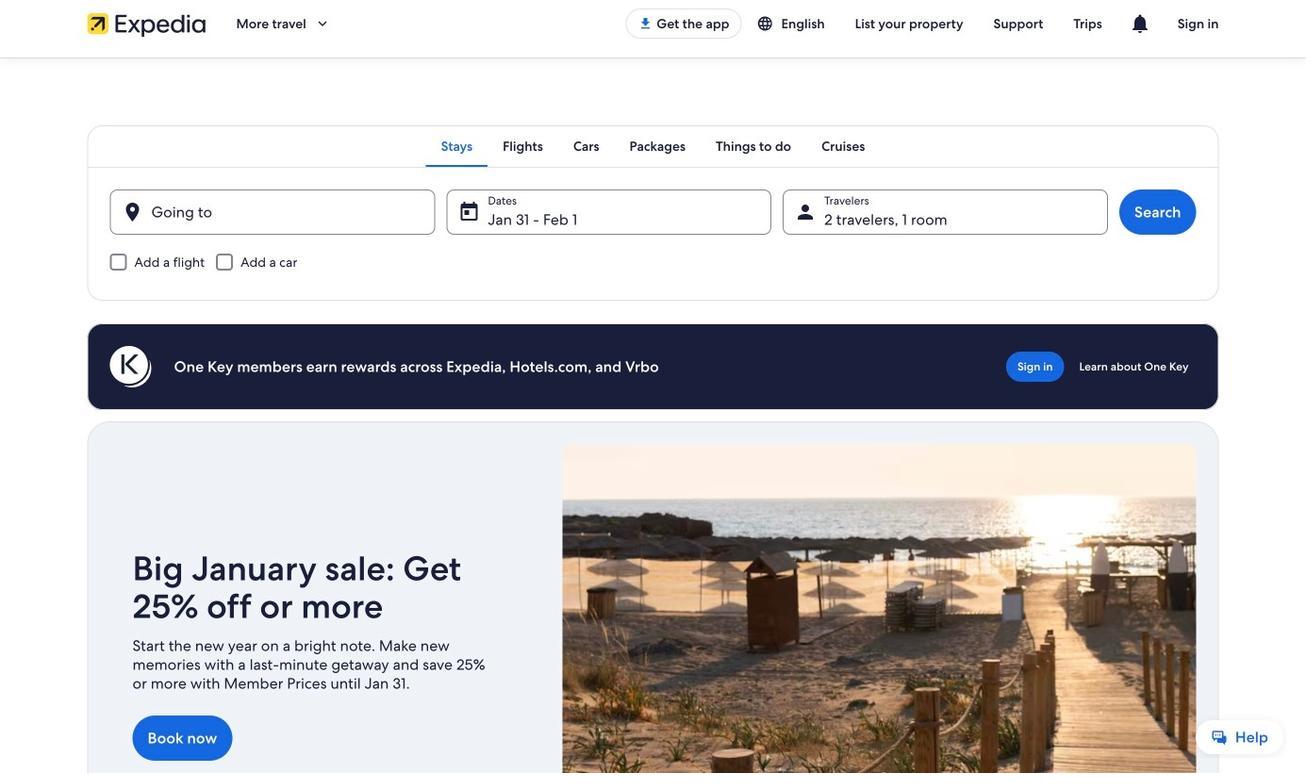 Task type: describe. For each thing, give the bounding box(es) containing it.
more travel image
[[314, 15, 331, 32]]

small image
[[757, 15, 782, 32]]

expedia logo image
[[87, 10, 206, 37]]



Task type: vqa. For each thing, say whether or not it's contained in the screenshot.
'small' image
yes



Task type: locate. For each thing, give the bounding box(es) containing it.
main content
[[0, 58, 1307, 774]]

tab list
[[87, 125, 1219, 167]]

download the app button image
[[638, 16, 653, 31]]

communication center icon image
[[1129, 12, 1152, 35]]



